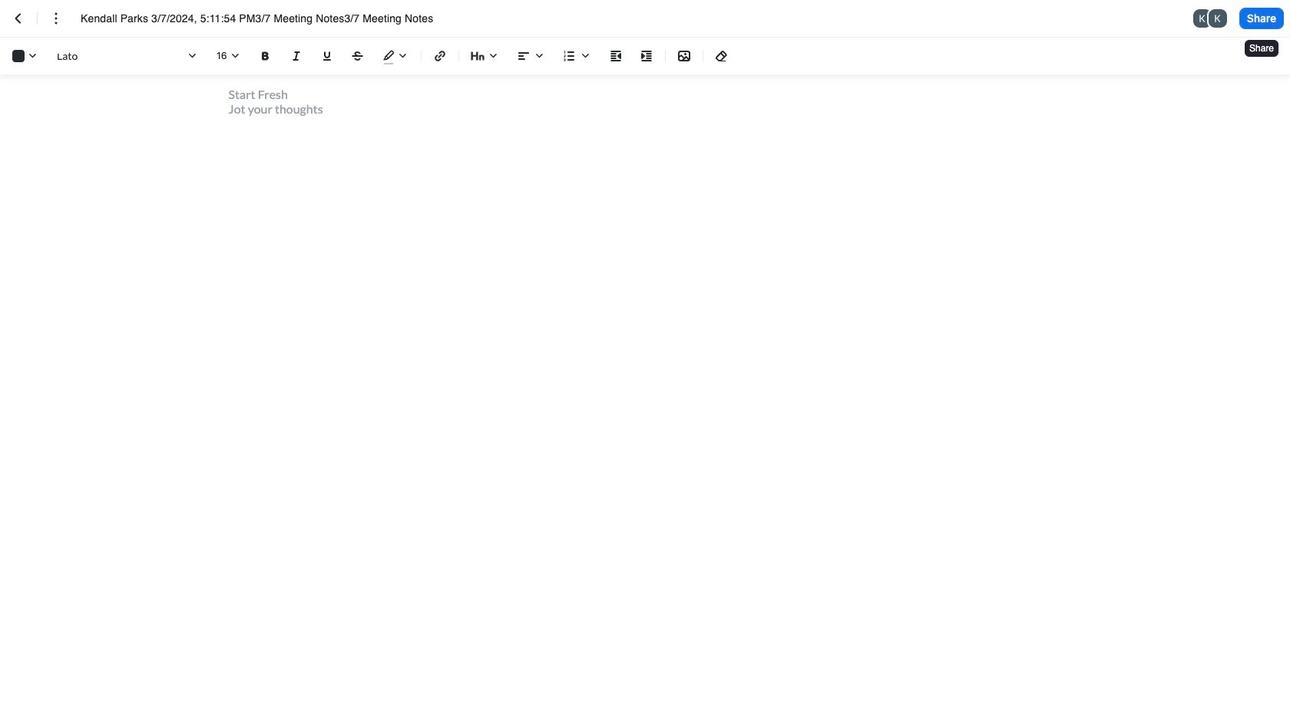 Task type: locate. For each thing, give the bounding box(es) containing it.
bold image
[[257, 47, 275, 65]]

tooltip
[[1244, 29, 1281, 58]]

link image
[[431, 47, 449, 65]]

underline image
[[318, 47, 337, 65]]

None text field
[[81, 11, 462, 26]]

decrease indent image
[[607, 47, 625, 65]]

more image
[[47, 9, 65, 28]]

1 kendall parks image from the left
[[1194, 9, 1212, 28]]

2 kendall parks image from the left
[[1209, 9, 1228, 28]]

italic image
[[287, 47, 306, 65]]

kendall parks image
[[1194, 9, 1212, 28], [1209, 9, 1228, 28]]

strikethrough image
[[349, 47, 367, 65]]

clear style image
[[713, 47, 731, 65]]



Task type: describe. For each thing, give the bounding box(es) containing it.
insert image image
[[675, 47, 694, 65]]

all notes image
[[9, 9, 28, 28]]

increase indent image
[[638, 47, 656, 65]]



Task type: vqa. For each thing, say whether or not it's contained in the screenshot.
More image
yes



